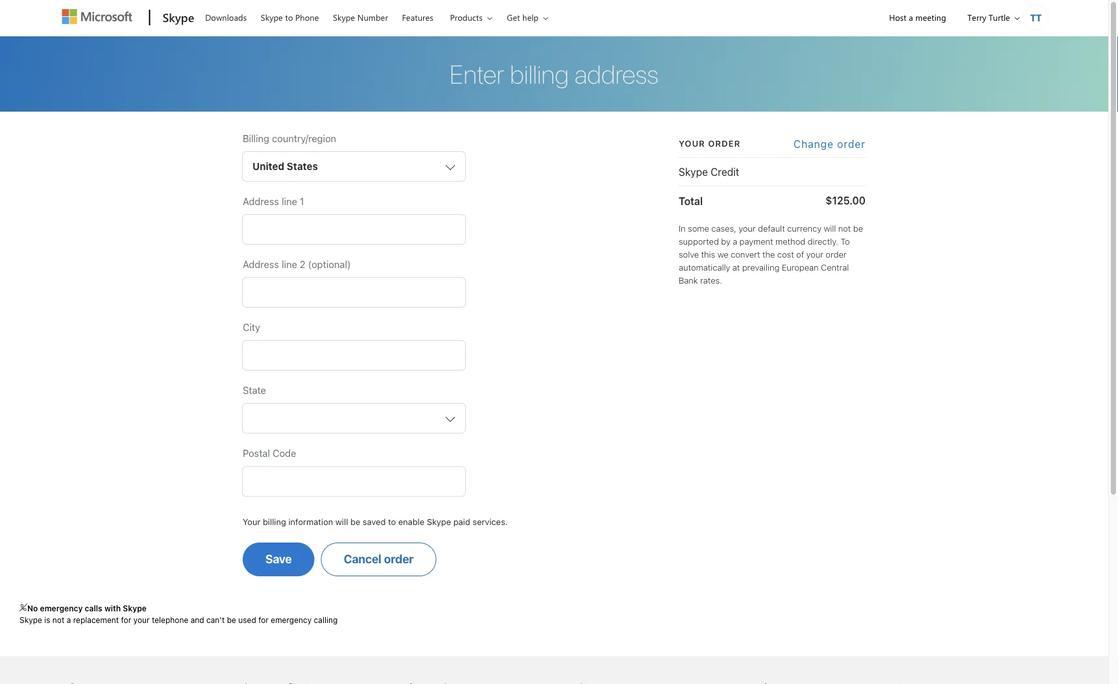 Task type: describe. For each thing, give the bounding box(es) containing it.
used
[[238, 616, 256, 625]]

can't
[[206, 616, 225, 625]]

host
[[889, 12, 907, 23]]

with
[[104, 604, 121, 613]]

1
[[300, 195, 304, 207]]

billing for enter
[[510, 59, 569, 89]]

saved
[[363, 517, 386, 527]]

the
[[763, 250, 775, 259]]

in
[[679, 224, 686, 233]]

(optional)
[[308, 258, 351, 270]]

calls
[[85, 604, 102, 613]]

credit
[[711, 166, 740, 178]]

calling
[[314, 616, 338, 625]]

no
[[27, 604, 38, 613]]

replacement
[[73, 616, 119, 625]]

services.
[[473, 517, 508, 527]]

turtle
[[989, 12, 1010, 23]]

1 horizontal spatial emergency
[[271, 616, 312, 625]]

order inside in some cases, your default currency will not be supported by a payment method directly. to solve this we convert the cost of your order automatically at prevailing european central bank rates.
[[826, 250, 847, 259]]

2 vertical spatial a
[[67, 616, 71, 625]]

enter billing address main content
[[0, 36, 1109, 576]]

address line 1
[[243, 195, 304, 207]]

skype number link
[[327, 1, 394, 32]]

address for address line 1
[[243, 195, 279, 207]]

4 heading from the left
[[554, 656, 713, 684]]

by
[[721, 237, 731, 246]]

products button
[[442, 1, 503, 34]]

bank
[[679, 276, 698, 285]]

2 for from the left
[[258, 616, 269, 625]]

european
[[782, 263, 819, 272]]

solve
[[679, 250, 699, 259]]

skype for skype is not a replacement for your telephone and can't be used for emergency calling
[[19, 616, 42, 625]]

1 vertical spatial not
[[52, 616, 64, 625]]

skype to phone link
[[255, 1, 325, 32]]

products
[[450, 12, 483, 23]]

number
[[357, 12, 388, 23]]

skype link
[[156, 1, 198, 36]]

billing
[[243, 132, 269, 144]]

rates.
[[701, 276, 722, 285]]

skype right with
[[123, 604, 147, 613]]

a inside "link"
[[909, 12, 913, 23]]

$125.00
[[826, 194, 866, 207]]

0 vertical spatial your
[[739, 224, 756, 233]]

0 vertical spatial to
[[285, 12, 293, 23]]

no emergency calls with skype
[[27, 604, 147, 613]]

3 heading from the left
[[396, 656, 547, 684]]

change
[[794, 138, 834, 150]]

address line 2 (optional)
[[243, 258, 351, 270]]

postal
[[243, 447, 270, 459]]

enter
[[450, 59, 505, 89]]

skype credit
[[679, 166, 740, 178]]

cancel
[[344, 552, 381, 566]]

supported
[[679, 237, 719, 246]]

6 heading from the left
[[895, 656, 1046, 684]]

some
[[688, 224, 709, 233]]

prevailing
[[743, 263, 780, 272]]

host a meeting link
[[878, 1, 958, 34]]

address for address line 2 (optional)
[[243, 258, 279, 270]]

enable
[[398, 517, 425, 527]]

be inside in some cases, your default currency will not be supported by a payment method directly. to solve this we convert the cost of your order automatically at prevailing european central bank rates.
[[854, 224, 863, 233]]

host a meeting
[[889, 12, 947, 23]]

save
[[266, 552, 292, 566]]

postal code
[[243, 447, 296, 459]]

to inside enter billing address main content
[[388, 517, 396, 527]]

phone
[[295, 12, 319, 23]]

get
[[507, 12, 520, 23]]

1 heading from the left
[[55, 656, 214, 684]]

line for 2
[[282, 258, 297, 270]]

help
[[523, 12, 539, 23]]

terry
[[968, 12, 987, 23]]

will inside in some cases, your default currency will not be supported by a payment method directly. to solve this we convert the cost of your order automatically at prevailing european central bank rates.
[[824, 224, 836, 233]]

total
[[679, 195, 703, 208]]

line for 1
[[282, 195, 297, 207]]

order for change order
[[838, 138, 866, 150]]

meeting
[[916, 12, 947, 23]]



Task type: vqa. For each thing, say whether or not it's contained in the screenshot.
Code
yes



Task type: locate. For each thing, give the bounding box(es) containing it.
paid
[[454, 517, 470, 527]]

0 horizontal spatial will
[[336, 517, 348, 527]]

1 vertical spatial a
[[733, 237, 738, 246]]

skype for skype number
[[333, 12, 355, 23]]

convert
[[731, 250, 761, 259]]

0 horizontal spatial billing
[[263, 517, 286, 527]]

0 horizontal spatial not
[[52, 616, 64, 625]]

0 vertical spatial will
[[824, 224, 836, 233]]

tt
[[1031, 11, 1042, 24]]

your up save button
[[243, 517, 261, 527]]

your right of
[[807, 250, 824, 259]]

footer resource links element
[[0, 656, 1109, 684]]

skype left paid
[[427, 517, 451, 527]]

not up the to
[[839, 224, 851, 233]]

information
[[289, 517, 333, 527]]

line
[[282, 195, 297, 207], [282, 258, 297, 270]]

1 vertical spatial be
[[351, 517, 360, 527]]

your billing information will be saved to enable skype paid services.
[[243, 517, 508, 527]]

address left 2
[[243, 258, 279, 270]]

payment
[[740, 237, 774, 246]]

address
[[243, 195, 279, 207], [243, 258, 279, 270]]

0 vertical spatial billing
[[510, 59, 569, 89]]

1 horizontal spatial for
[[258, 616, 269, 625]]

for right "replacement"
[[121, 616, 131, 625]]

we
[[718, 250, 729, 259]]

your for your billing information will be saved to enable skype paid services.
[[243, 517, 261, 527]]

1 horizontal spatial not
[[839, 224, 851, 233]]

billing left information
[[263, 517, 286, 527]]

get help button
[[499, 1, 559, 34]]

your up payment
[[739, 224, 756, 233]]

skype number
[[333, 12, 388, 23]]

skype left phone
[[261, 12, 283, 23]]

1 vertical spatial your
[[243, 517, 261, 527]]

and
[[191, 616, 204, 625]]

of
[[797, 250, 804, 259]]

0 vertical spatial be
[[854, 224, 863, 233]]

telephone
[[152, 616, 188, 625]]

1 horizontal spatial a
[[733, 237, 738, 246]]

directly.
[[808, 237, 839, 246]]

for
[[121, 616, 131, 625], [258, 616, 269, 625]]

city
[[243, 321, 260, 333]]

for right used
[[258, 616, 269, 625]]

1 line from the top
[[282, 195, 297, 207]]

order
[[838, 138, 866, 150], [708, 138, 741, 148], [826, 250, 847, 259], [384, 552, 414, 566]]

1 horizontal spatial to
[[388, 517, 396, 527]]

1 vertical spatial to
[[388, 517, 396, 527]]

country/region
[[272, 132, 336, 144]]

will up directly.
[[824, 224, 836, 233]]

2 heading from the left
[[230, 656, 380, 684]]

0 vertical spatial emergency
[[40, 604, 83, 613]]

to
[[841, 237, 850, 246]]

central
[[821, 263, 849, 272]]

cost
[[778, 250, 794, 259]]

billing down help
[[510, 59, 569, 89]]

2 horizontal spatial your
[[807, 250, 824, 259]]

order inside "button"
[[384, 552, 414, 566]]

not right is
[[52, 616, 64, 625]]

will right information
[[336, 517, 348, 527]]

skype to phone
[[261, 12, 319, 23]]

your
[[679, 138, 706, 148], [243, 517, 261, 527]]

1 vertical spatial line
[[282, 258, 297, 270]]

line left 2
[[282, 258, 297, 270]]

to left phone
[[285, 12, 293, 23]]

1 horizontal spatial will
[[824, 224, 836, 233]]

in some cases, your default currency will not be supported by a payment method directly. to solve this we convert the cost of your order automatically at prevailing european central bank rates.
[[679, 224, 863, 285]]

0 horizontal spatial emergency
[[40, 604, 83, 613]]

is
[[44, 616, 50, 625]]

order for your order
[[708, 138, 741, 148]]

your for your order
[[679, 138, 706, 148]]

change order
[[794, 138, 866, 150]]

1 vertical spatial emergency
[[271, 616, 312, 625]]

method
[[776, 237, 806, 246]]

billing
[[510, 59, 569, 89], [263, 517, 286, 527]]

order right change
[[838, 138, 866, 150]]

your left telephone
[[133, 616, 150, 625]]

1 for from the left
[[121, 616, 131, 625]]

order up credit
[[708, 138, 741, 148]]

2
[[300, 258, 306, 270]]

1 vertical spatial address
[[243, 258, 279, 270]]

automatically
[[679, 263, 731, 272]]

address
[[575, 59, 659, 89]]

billing for your
[[263, 517, 286, 527]]

be
[[854, 224, 863, 233], [351, 517, 360, 527], [227, 616, 236, 625]]

1 vertical spatial your
[[807, 250, 824, 259]]

heading
[[55, 656, 214, 684], [230, 656, 380, 684], [396, 656, 547, 684], [554, 656, 713, 684], [728, 656, 879, 684], [895, 656, 1046, 684]]

cases,
[[712, 224, 737, 233]]

emergency left calling
[[271, 616, 312, 625]]

0 vertical spatial your
[[679, 138, 706, 148]]

a inside in some cases, your default currency will not be supported by a payment method directly. to solve this we convert the cost of your order automatically at prevailing european central bank rates.
[[733, 237, 738, 246]]

1 horizontal spatial billing
[[510, 59, 569, 89]]

2 horizontal spatial a
[[909, 12, 913, 23]]

0 vertical spatial a
[[909, 12, 913, 23]]

5 heading from the left
[[728, 656, 879, 684]]

0 horizontal spatial to
[[285, 12, 293, 23]]

be left used
[[227, 616, 236, 625]]

0 horizontal spatial for
[[121, 616, 131, 625]]

cancel order button
[[321, 543, 437, 576]]

skype left downloads
[[163, 9, 194, 25]]

enter billing address
[[450, 59, 659, 89]]

0 vertical spatial address
[[243, 195, 279, 207]]

skype is not a replacement for your telephone and can't be used for emergency calling
[[19, 616, 338, 625]]

features
[[402, 12, 434, 23]]

will
[[824, 224, 836, 233], [336, 517, 348, 527]]

2 line from the top
[[282, 258, 297, 270]]

at
[[733, 263, 740, 272]]

0 vertical spatial line
[[282, 195, 297, 207]]

skype up total
[[679, 166, 708, 178]]

1 address from the top
[[243, 195, 279, 207]]

skype
[[163, 9, 194, 25], [261, 12, 283, 23], [333, 12, 355, 23], [679, 166, 708, 178], [427, 517, 451, 527], [123, 604, 147, 613], [19, 616, 42, 625]]

your order
[[679, 138, 741, 148]]

terry turtle
[[968, 12, 1010, 23]]

1 horizontal spatial be
[[351, 517, 360, 527]]

not inside in some cases, your default currency will not be supported by a payment method directly. to solve this we convert the cost of your order automatically at prevailing european central bank rates.
[[839, 224, 851, 233]]

2 address from the top
[[243, 258, 279, 270]]

1 horizontal spatial your
[[679, 138, 706, 148]]

billing country/region
[[243, 132, 336, 144]]

1 vertical spatial will
[[336, 517, 348, 527]]

downloads
[[205, 12, 247, 23]]

order right cancel
[[384, 552, 414, 566]]

save button
[[243, 543, 315, 576]]

emergency up is
[[40, 604, 83, 613]]

your up "skype credit" in the right top of the page
[[679, 138, 706, 148]]

2 vertical spatial be
[[227, 616, 236, 625]]

a
[[909, 12, 913, 23], [733, 237, 738, 246], [67, 616, 71, 625]]

this
[[701, 250, 716, 259]]

1 vertical spatial billing
[[263, 517, 286, 527]]

to right saved
[[388, 517, 396, 527]]

skype for skype
[[163, 9, 194, 25]]

address left 1
[[243, 195, 279, 207]]

2 vertical spatial your
[[133, 616, 150, 625]]

0 horizontal spatial a
[[67, 616, 71, 625]]

skype for skype to phone
[[261, 12, 283, 23]]

get help
[[507, 12, 539, 23]]

state
[[243, 384, 266, 396]]

cancel order
[[344, 552, 414, 566]]

a right host
[[909, 12, 913, 23]]

downloads link
[[199, 1, 253, 32]]

order up central
[[826, 250, 847, 259]]

microsoft image
[[62, 9, 132, 24]]

order for cancel order
[[384, 552, 414, 566]]

0 horizontal spatial your
[[243, 517, 261, 527]]

a right is
[[67, 616, 71, 625]]

0 vertical spatial not
[[839, 224, 851, 233]]

default
[[758, 224, 785, 233]]

code
[[273, 447, 296, 459]]

1 horizontal spatial your
[[739, 224, 756, 233]]

currency
[[788, 224, 822, 233]]

emergency
[[40, 604, 83, 613], [271, 616, 312, 625]]

skype for skype credit
[[679, 166, 708, 178]]

be down $125.00
[[854, 224, 863, 233]]

line left 1
[[282, 195, 297, 207]]

0 horizontal spatial your
[[133, 616, 150, 625]]

0 horizontal spatial be
[[227, 616, 236, 625]]

be left saved
[[351, 517, 360, 527]]

features link
[[396, 1, 439, 32]]

skype down the "no"
[[19, 616, 42, 625]]

change order link
[[794, 138, 866, 150]]

to
[[285, 12, 293, 23], [388, 517, 396, 527]]

2 horizontal spatial be
[[854, 224, 863, 233]]

a right by at the top of the page
[[733, 237, 738, 246]]

skype left the number
[[333, 12, 355, 23]]

enter billing address heading
[[27, 59, 1082, 89]]



